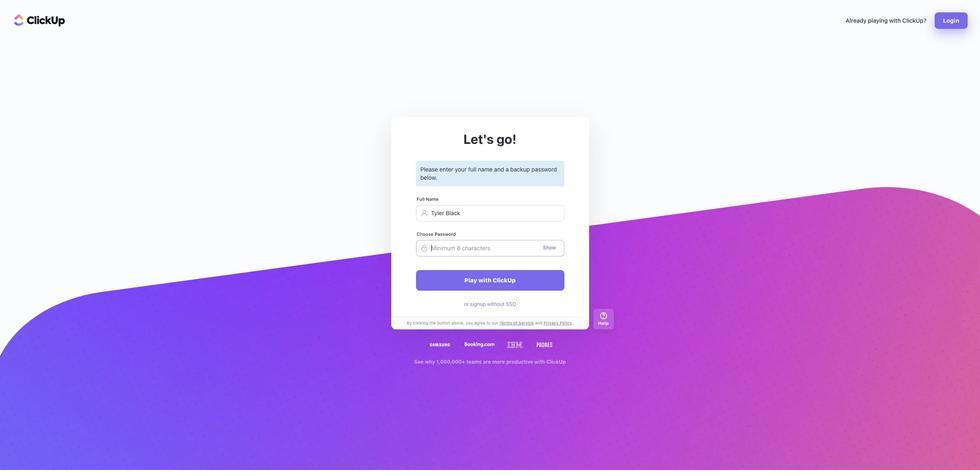 Task type: vqa. For each thing, say whether or not it's contained in the screenshot.
mins related to 27
no



Task type: describe. For each thing, give the bounding box(es) containing it.
without
[[487, 301, 505, 307]]

password
[[435, 231, 456, 237]]

please
[[420, 166, 438, 173]]

playing
[[868, 17, 888, 24]]

choose
[[417, 231, 433, 237]]

1,000,000+
[[436, 359, 465, 365]]

play with clickup
[[464, 277, 516, 284]]

1 horizontal spatial with
[[534, 359, 545, 365]]

sign up element
[[416, 161, 564, 291]]

teams
[[466, 359, 482, 365]]

let's go!
[[463, 131, 517, 147]]

full
[[468, 166, 476, 173]]

login link
[[935, 12, 968, 29]]

above,
[[451, 320, 465, 325]]

enter
[[439, 166, 453, 173]]

already
[[846, 17, 867, 24]]

choose password
[[417, 231, 456, 237]]

1 vertical spatial clickup
[[546, 359, 566, 365]]

more
[[492, 359, 505, 365]]

clickup?
[[902, 17, 927, 24]]

by
[[407, 320, 412, 325]]

with inside button
[[478, 277, 491, 284]]

play with clickup button
[[416, 270, 564, 291]]

your
[[455, 166, 467, 173]]

show
[[543, 244, 556, 251]]

.
[[572, 320, 573, 325]]

go!
[[497, 131, 517, 147]]

show link
[[543, 244, 556, 251]]

clicking
[[413, 320, 428, 325]]

please enter your full name and a backup password below.
[[420, 166, 557, 181]]

policy
[[560, 320, 572, 325]]

help
[[598, 320, 609, 326]]

productive
[[506, 359, 533, 365]]

button
[[437, 320, 450, 325]]

help link
[[593, 309, 614, 329]]

backup
[[510, 166, 530, 173]]



Task type: locate. For each thing, give the bounding box(es) containing it.
1 horizontal spatial clickup
[[546, 359, 566, 365]]

0 horizontal spatial clickup
[[493, 277, 516, 284]]

1 vertical spatial and
[[535, 320, 542, 325]]

already playing with clickup?
[[846, 17, 927, 24]]

2 horizontal spatial with
[[889, 17, 901, 24]]

2 vertical spatial with
[[534, 359, 545, 365]]

to
[[487, 320, 491, 325]]

sso
[[506, 301, 516, 307]]

by clicking the button above, you agree to our terms of service and privacy policy .
[[407, 320, 573, 325]]

0 horizontal spatial with
[[478, 277, 491, 284]]

clickup
[[493, 277, 516, 284], [546, 359, 566, 365]]

clickup inside button
[[493, 277, 516, 284]]

below.
[[420, 174, 437, 181]]

clickup up sso
[[493, 277, 516, 284]]

with
[[889, 17, 901, 24], [478, 277, 491, 284], [534, 359, 545, 365]]

terms
[[500, 320, 512, 325]]

and inside "please enter your full name and a backup password below."
[[494, 166, 504, 173]]

let's
[[463, 131, 494, 147]]

clickup - home image
[[14, 14, 65, 26]]

name
[[426, 196, 439, 201]]

service
[[519, 320, 534, 325]]

privacy policy link
[[542, 320, 572, 326]]

and left a
[[494, 166, 504, 173]]

with right the playing
[[889, 17, 901, 24]]

with right play
[[478, 277, 491, 284]]

or signup without sso link
[[464, 301, 516, 307]]

0 horizontal spatial and
[[494, 166, 504, 173]]

0 vertical spatial and
[[494, 166, 504, 173]]

1 horizontal spatial and
[[535, 320, 542, 325]]

0 vertical spatial with
[[889, 17, 901, 24]]

and
[[494, 166, 504, 173], [535, 320, 542, 325]]

are
[[483, 359, 491, 365]]

Choose Password password field
[[416, 240, 564, 256]]

see why 1,000,000+ teams are more productive with clickup
[[414, 359, 566, 365]]

you
[[466, 320, 473, 325]]

see
[[414, 359, 424, 365]]

1 vertical spatial with
[[478, 277, 491, 284]]

privacy
[[544, 320, 559, 325]]

a
[[506, 166, 509, 173]]

clickup right productive
[[546, 359, 566, 365]]

our
[[492, 320, 498, 325]]

full name
[[417, 196, 439, 201]]

agree
[[474, 320, 485, 325]]

terms of service link
[[498, 320, 535, 326]]

password
[[531, 166, 557, 173]]

with right productive
[[534, 359, 545, 365]]

the
[[429, 320, 436, 325]]

play
[[464, 277, 477, 284]]

and left privacy
[[535, 320, 542, 325]]

name
[[478, 166, 493, 173]]

login
[[943, 17, 959, 24]]

signup
[[470, 301, 486, 307]]

of
[[513, 320, 517, 325]]

0 vertical spatial clickup
[[493, 277, 516, 284]]

or signup without sso
[[464, 301, 516, 307]]

or
[[464, 301, 469, 307]]

why
[[425, 359, 435, 365]]

full
[[417, 196, 425, 201]]



